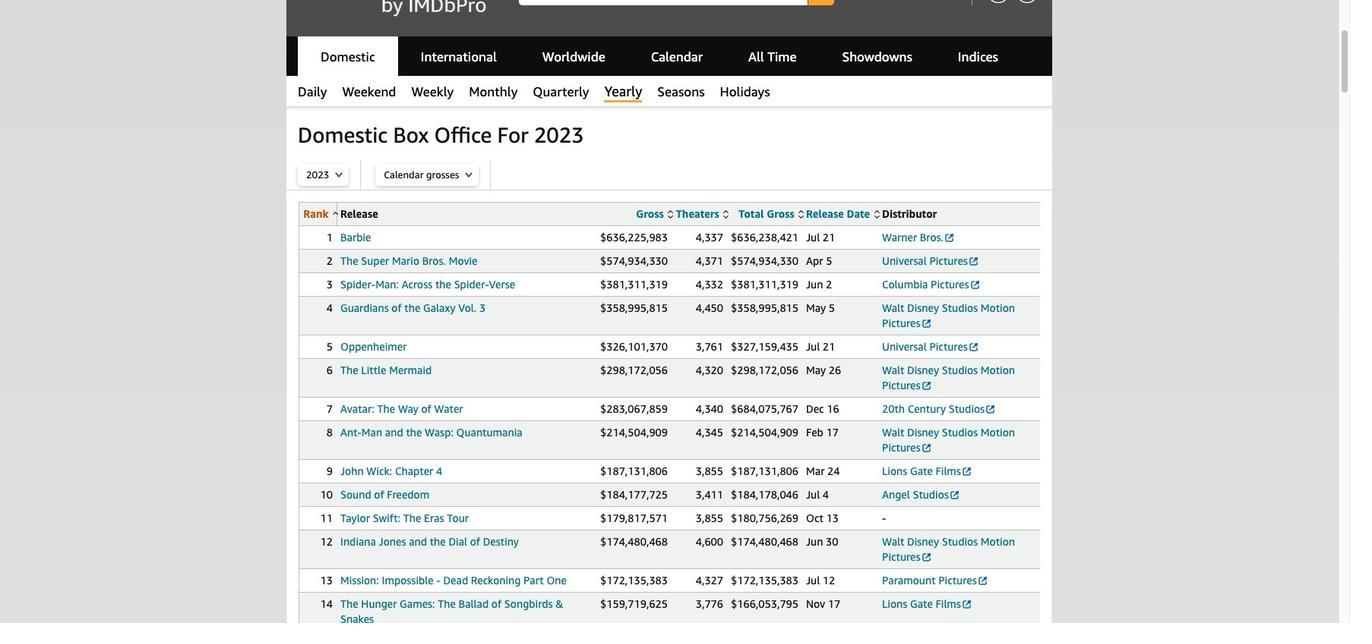 Task type: vqa. For each thing, say whether or not it's contained in the screenshot.
the India link
no



Task type: locate. For each thing, give the bounding box(es) containing it.
1 gate from the top
[[910, 465, 933, 478]]

5 down $381,311,319 jun 2
[[829, 302, 835, 315]]

1 $174,480,468 from the left
[[600, 536, 668, 549]]

pictures up paramount
[[882, 551, 920, 564]]

little
[[361, 364, 386, 377]]

0 horizontal spatial and
[[385, 426, 403, 439]]

walt up 20th
[[882, 364, 904, 377]]

1 vertical spatial lions gate films
[[882, 598, 961, 611]]

0 horizontal spatial 2
[[327, 255, 333, 267]]

4 motion from the top
[[981, 536, 1015, 549]]

lions gate films up angel studios link
[[882, 465, 961, 478]]

3,776
[[696, 598, 723, 611]]

lions gate films down paramount pictures
[[882, 598, 961, 611]]

indiana
[[340, 536, 376, 549]]

gross up $636,238,421 jul 21
[[767, 207, 794, 220]]

3 right vol.
[[479, 302, 486, 315]]

universal pictures down "columbia pictures"
[[882, 340, 968, 353]]

$358,995,815 for $358,995,815
[[600, 302, 668, 315]]

1 vertical spatial 2023
[[306, 169, 329, 181]]

calendar up seasons
[[651, 49, 703, 65]]

universal down 'columbia'
[[882, 340, 927, 353]]

2 $358,995,815 from the left
[[731, 302, 798, 315]]

4 right chapter
[[436, 465, 442, 478]]

2 $172,135,383 from the left
[[731, 574, 798, 587]]

- down angel on the right of the page
[[882, 512, 886, 525]]

$298,172,056 down $327,159,435
[[731, 364, 798, 377]]

$174,480,468 jun 30
[[731, 536, 838, 549]]

0 horizontal spatial $574,934,330
[[600, 255, 668, 267]]

1 horizontal spatial gross
[[767, 207, 794, 220]]

1 vertical spatial universal pictures link
[[882, 340, 979, 353]]

4 walt disney studios motion pictures link from the top
[[882, 536, 1015, 564]]

8
[[327, 426, 333, 439]]

studios down columbia pictures link
[[942, 302, 978, 315]]

2 $174,480,468 from the left
[[731, 536, 798, 549]]

release date link
[[806, 207, 879, 220]]

$381,311,319 down $574,934,330 apr 5
[[731, 278, 798, 291]]

$184,178,046
[[731, 489, 798, 501]]

of right ballad
[[491, 598, 502, 611]]

3 motion from the top
[[981, 426, 1015, 439]]

walt disney studios motion pictures link up 20th century studios link
[[882, 364, 1015, 392]]

7
[[327, 403, 333, 416]]

$636,238,421
[[731, 231, 798, 244]]

2 jul from the top
[[806, 340, 820, 353]]

1 walt from the top
[[882, 302, 904, 315]]

1 vertical spatial 3
[[479, 302, 486, 315]]

9
[[327, 465, 333, 478]]

17 right 'nov'
[[828, 598, 840, 611]]

1 $381,311,319 from the left
[[600, 278, 668, 291]]

0 vertical spatial 2023
[[534, 122, 584, 147]]

disney up paramount pictures
[[907, 536, 939, 549]]

1 vertical spatial 3,855
[[696, 512, 723, 525]]

motion for 26
[[981, 364, 1015, 377]]

universal for 21
[[882, 340, 927, 353]]

the down across
[[404, 302, 420, 315]]

3 walt disney studios motion pictures from the top
[[882, 426, 1015, 454]]

0 vertical spatial 17
[[826, 426, 839, 439]]

$187,131,806 up $184,177,725
[[600, 465, 668, 478]]

&
[[556, 598, 563, 611]]

2 gross from the left
[[767, 207, 794, 220]]

1 vertical spatial domestic
[[298, 122, 388, 147]]

of right sound
[[374, 489, 384, 501]]

$684,075,767
[[731, 403, 798, 416]]

4 down 24
[[823, 489, 829, 501]]

gross
[[636, 207, 664, 220], [767, 207, 794, 220]]

3 jul from the top
[[806, 489, 820, 501]]

1 lions gate films link from the top
[[882, 465, 972, 478]]

studios for 5
[[942, 302, 978, 315]]

3 walt disney studios motion pictures link from the top
[[882, 426, 1015, 454]]

release up barbie
[[340, 207, 378, 220]]

and right jones
[[409, 536, 427, 549]]

and for man
[[385, 426, 403, 439]]

warner bros.
[[882, 231, 944, 244]]

1 disney from the top
[[907, 302, 939, 315]]

1 gross from the left
[[636, 207, 664, 220]]

0 horizontal spatial bros.
[[422, 255, 446, 267]]

holidays
[[720, 84, 770, 100]]

barbie link
[[340, 231, 371, 244]]

1 $187,131,806 from the left
[[600, 465, 668, 478]]

lions gate films link for $166,053,795 nov 17
[[882, 598, 972, 611]]

2023 down quarterly link
[[534, 122, 584, 147]]

1 walt disney studios motion pictures from the top
[[882, 302, 1015, 330]]

4 walt disney studios motion pictures from the top
[[882, 536, 1015, 564]]

1 $298,172,056 from the left
[[600, 364, 668, 377]]

0 vertical spatial lions gate films link
[[882, 465, 972, 478]]

studios
[[942, 302, 978, 315], [942, 364, 978, 377], [949, 403, 985, 416], [942, 426, 978, 439], [913, 489, 949, 501], [942, 536, 978, 549]]

4 left guardians
[[327, 302, 333, 315]]

walt
[[882, 302, 904, 315], [882, 364, 904, 377], [882, 426, 904, 439], [882, 536, 904, 549]]

13 mission: impossible - dead reckoning part one
[[320, 574, 567, 587]]

gross up $636,225,983
[[636, 207, 664, 220]]

universal pictures link for $327,159,435 jul 21
[[882, 340, 979, 353]]

indiana jones and the dial of destiny link
[[340, 536, 519, 549]]

way
[[398, 403, 418, 416]]

2 motion from the top
[[981, 364, 1015, 377]]

3,855 up 4,600
[[696, 512, 723, 525]]

columbia pictures
[[882, 278, 969, 291]]

domestic for domestic
[[321, 49, 375, 65]]

- left the dead
[[436, 574, 440, 587]]

pictures down 20th
[[882, 441, 920, 454]]

$574,934,330 down "$636,238,421"
[[731, 255, 798, 267]]

bros. right 'warner'
[[920, 231, 944, 244]]

warner bros. link
[[882, 231, 955, 244]]

1 universal pictures from the top
[[882, 255, 968, 267]]

4 walt from the top
[[882, 536, 904, 549]]

destiny
[[483, 536, 519, 549]]

0 horizontal spatial 4
[[327, 302, 333, 315]]

time
[[767, 49, 797, 65]]

quarterly link
[[533, 83, 589, 101]]

jul up oct
[[806, 489, 820, 501]]

1 horizontal spatial 2023
[[534, 122, 584, 147]]

0 horizontal spatial $381,311,319
[[600, 278, 668, 291]]

2 release from the left
[[806, 207, 844, 220]]

3 down 1
[[327, 278, 333, 291]]

1 horizontal spatial bros.
[[920, 231, 944, 244]]

walt disney studios motion pictures link up paramount pictures link
[[882, 536, 1015, 564]]

sound
[[340, 489, 371, 501]]

0 vertical spatial 2
[[327, 255, 333, 267]]

$574,934,330 for $574,934,330
[[600, 255, 668, 267]]

2 universal pictures from the top
[[882, 340, 968, 353]]

studios up paramount pictures link
[[942, 536, 978, 549]]

1 barbie
[[327, 231, 371, 244]]

$381,311,319 down $636,225,983
[[600, 278, 668, 291]]

films for 17
[[936, 598, 961, 611]]

13 up 14
[[320, 574, 333, 587]]

2 walt disney studios motion pictures from the top
[[882, 364, 1015, 392]]

studios up 20th century studios link
[[942, 364, 978, 377]]

2 disney from the top
[[907, 364, 939, 377]]

0 vertical spatial universal pictures link
[[882, 255, 979, 267]]

None submit
[[808, 0, 834, 5]]

$174,480,468 down $179,817,571 at the left of the page
[[600, 536, 668, 549]]

2 jun from the top
[[806, 536, 823, 549]]

$214,504,909 down $283,067,859
[[600, 426, 668, 439]]

walt disney studios motion pictures link for $214,504,909 feb 17
[[882, 426, 1015, 454]]

1 vertical spatial -
[[436, 574, 440, 587]]

0 vertical spatial 4
[[327, 302, 333, 315]]

24
[[827, 465, 840, 478]]

disney up the century
[[907, 364, 939, 377]]

1 universal pictures link from the top
[[882, 255, 979, 267]]

12 down the 11
[[320, 536, 333, 549]]

0 vertical spatial gate
[[910, 465, 933, 478]]

11
[[320, 512, 333, 525]]

1 horizontal spatial $172,135,383
[[731, 574, 798, 587]]

disney for 5
[[907, 302, 939, 315]]

weekly link
[[411, 83, 454, 101]]

jul up apr
[[806, 231, 820, 244]]

4 disney from the top
[[907, 536, 939, 549]]

the right 6
[[340, 364, 358, 377]]

walt down 20th
[[882, 426, 904, 439]]

4,345
[[696, 426, 723, 439]]

2 universal from the top
[[882, 340, 927, 353]]

1 vertical spatial bros.
[[422, 255, 446, 267]]

may
[[806, 302, 826, 315], [806, 364, 826, 377]]

2 3,855 from the top
[[696, 512, 723, 525]]

pictures up columbia pictures link
[[929, 255, 968, 267]]

1 vertical spatial and
[[409, 536, 427, 549]]

$214,504,909 feb 17
[[731, 426, 839, 439]]

gate up angel studios link
[[910, 465, 933, 478]]

1 $214,504,909 from the left
[[600, 426, 668, 439]]

$574,934,330 down $636,225,983
[[600, 255, 668, 267]]

calendar grosses
[[384, 169, 459, 181]]

1 horizontal spatial $174,480,468
[[731, 536, 798, 549]]

1 vertical spatial 2
[[826, 278, 832, 291]]

calendar for calendar grosses
[[384, 169, 424, 181]]

0 vertical spatial 5
[[826, 255, 832, 267]]

1 horizontal spatial $358,995,815
[[731, 302, 798, 315]]

0 vertical spatial -
[[882, 512, 886, 525]]

angel studios
[[882, 489, 949, 501]]

0 horizontal spatial $214,504,909
[[600, 426, 668, 439]]

jun left 30
[[806, 536, 823, 549]]

5 up 6
[[327, 340, 333, 353]]

lions down paramount
[[882, 598, 907, 611]]

$381,311,319 for $381,311,319 jun 2
[[731, 278, 798, 291]]

0 vertical spatial and
[[385, 426, 403, 439]]

studios right the century
[[949, 403, 985, 416]]

9 john wick: chapter 4
[[327, 465, 442, 478]]

$184,178,046 jul 4
[[731, 489, 829, 501]]

1 horizontal spatial 2
[[826, 278, 832, 291]]

1 $574,934,330 from the left
[[600, 255, 668, 267]]

0 vertical spatial 21
[[823, 231, 835, 244]]

0 horizontal spatial 2023
[[306, 169, 329, 181]]

3 walt from the top
[[882, 426, 904, 439]]

2 walt from the top
[[882, 364, 904, 377]]

1 may from the top
[[806, 302, 826, 315]]

may for may 5
[[806, 302, 826, 315]]

1 vertical spatial jun
[[806, 536, 823, 549]]

0 vertical spatial lions gate films
[[882, 465, 961, 478]]

0 vertical spatial jun
[[806, 278, 823, 291]]

0 vertical spatial 3,855
[[696, 465, 723, 478]]

$298,172,056 for $298,172,056
[[600, 364, 668, 377]]

walt disney studios motion pictures up 20th century studios link
[[882, 364, 1015, 392]]

gate down paramount pictures
[[910, 598, 933, 611]]

films up angel studios link
[[936, 465, 961, 478]]

3,855 up 3,411
[[696, 465, 723, 478]]

john wick: chapter 4 link
[[340, 465, 442, 478]]

jul up 'nov'
[[806, 574, 820, 587]]

12 up 'nov'
[[823, 574, 835, 587]]

distributor
[[882, 207, 937, 220]]

walt for $174,480,468 jun 30
[[882, 536, 904, 549]]

0 horizontal spatial $358,995,815
[[600, 302, 668, 315]]

1 $358,995,815 from the left
[[600, 302, 668, 315]]

2 up $358,995,815 may 5
[[826, 278, 832, 291]]

2023 left dropdown icon
[[306, 169, 329, 181]]

1 lions from the top
[[882, 465, 907, 478]]

$174,480,468 for $174,480,468
[[600, 536, 668, 549]]

1 spider- from the left
[[340, 278, 375, 291]]

walt disney studios motion pictures up paramount pictures link
[[882, 536, 1015, 564]]

1 horizontal spatial and
[[409, 536, 427, 549]]

2 may from the top
[[806, 364, 826, 377]]

5
[[826, 255, 832, 267], [829, 302, 835, 315], [327, 340, 333, 353]]

1 horizontal spatial 3
[[479, 302, 486, 315]]

3,855 for $187,131,806
[[696, 465, 723, 478]]

2 films from the top
[[936, 598, 961, 611]]

all time
[[748, 49, 797, 65]]

1 vertical spatial 17
[[828, 598, 840, 611]]

0 vertical spatial 13
[[826, 512, 839, 525]]

studios right angel on the right of the page
[[913, 489, 949, 501]]

0 vertical spatial domestic
[[321, 49, 375, 65]]

$298,172,056 down '$326,101,370'
[[600, 364, 668, 377]]

1 vertical spatial lions gate films link
[[882, 598, 972, 611]]

$298,172,056
[[600, 364, 668, 377], [731, 364, 798, 377]]

$172,135,383 for $172,135,383 jul 12
[[731, 574, 798, 587]]

$574,934,330
[[600, 255, 668, 267], [731, 255, 798, 267]]

jul up $298,172,056 may 26
[[806, 340, 820, 353]]

jul for $172,135,383
[[806, 574, 820, 587]]

1 films from the top
[[936, 465, 961, 478]]

date
[[847, 207, 870, 220]]

domestic box office for 2023
[[298, 122, 584, 147]]

13
[[826, 512, 839, 525], [320, 574, 333, 587]]

0 horizontal spatial $172,135,383
[[600, 574, 668, 587]]

1 $172,135,383 from the left
[[600, 574, 668, 587]]

4,371
[[696, 255, 723, 267]]

2 vertical spatial 4
[[823, 489, 829, 501]]

films
[[936, 465, 961, 478], [936, 598, 961, 611]]

5 right apr
[[826, 255, 832, 267]]

walt disney studios motion pictures for $214,504,909 feb 17
[[882, 426, 1015, 454]]

motion
[[981, 302, 1015, 315], [981, 364, 1015, 377], [981, 426, 1015, 439], [981, 536, 1015, 549]]

$636,238,421 jul 21
[[731, 231, 835, 244]]

jun down apr
[[806, 278, 823, 291]]

total
[[738, 207, 764, 220]]

0 horizontal spatial release
[[340, 207, 378, 220]]

1 jul from the top
[[806, 231, 820, 244]]

5 for $574,934,330 apr 5
[[826, 255, 832, 267]]

0 vertical spatial films
[[936, 465, 961, 478]]

total gross link
[[738, 207, 804, 220]]

1 horizontal spatial spider-
[[454, 278, 489, 291]]

motion for 30
[[981, 536, 1015, 549]]

mario
[[392, 255, 419, 267]]

1 vertical spatial 12
[[823, 574, 835, 587]]

showdowns link
[[819, 36, 935, 78]]

$358,995,815 down $381,311,319 jun 2
[[731, 302, 798, 315]]

0 horizontal spatial $187,131,806
[[600, 465, 668, 478]]

disney down the century
[[907, 426, 939, 439]]

1 vertical spatial universal
[[882, 340, 927, 353]]

1 vertical spatial 21
[[823, 340, 835, 353]]

taylor
[[340, 512, 370, 525]]

1 horizontal spatial -
[[882, 512, 886, 525]]

1 vertical spatial may
[[806, 364, 826, 377]]

2 walt disney studios motion pictures link from the top
[[882, 364, 1015, 392]]

1 vertical spatial lions
[[882, 598, 907, 611]]

walt disney studios motion pictures link
[[882, 302, 1015, 330], [882, 364, 1015, 392], [882, 426, 1015, 454], [882, 536, 1015, 564]]

1 horizontal spatial $298,172,056
[[731, 364, 798, 377]]

0 vertical spatial universal pictures
[[882, 255, 968, 267]]

universal pictures for $574,934,330 apr 5
[[882, 255, 968, 267]]

domestic up dropdown icon
[[298, 122, 388, 147]]

2 gate from the top
[[910, 598, 933, 611]]

2 down 1
[[327, 255, 333, 267]]

walt for $214,504,909 feb 17
[[882, 426, 904, 439]]

wick:
[[366, 465, 392, 478]]

2 $214,504,909 from the left
[[731, 426, 798, 439]]

$172,135,383 up '$166,053,795'
[[731, 574, 798, 587]]

the down 13 mission: impossible - dead reckoning part one
[[438, 598, 456, 611]]

$159,719,625
[[600, 598, 668, 611]]

2 $298,172,056 from the left
[[731, 364, 798, 377]]

26
[[829, 364, 841, 377]]

snakes
[[340, 613, 374, 624]]

studios down 20th century studios link
[[942, 426, 978, 439]]

1 vertical spatial 4
[[436, 465, 442, 478]]

$172,135,383 up the $159,719,625
[[600, 574, 668, 587]]

indices
[[958, 49, 998, 65]]

20th century studios link
[[882, 403, 996, 416]]

domestic inside domestic link
[[321, 49, 375, 65]]

feb
[[806, 426, 823, 439]]

12
[[320, 536, 333, 549], [823, 574, 835, 587]]

1 vertical spatial films
[[936, 598, 961, 611]]

1 lions gate films from the top
[[882, 465, 961, 478]]

1 vertical spatial universal pictures
[[882, 340, 968, 353]]

1 horizontal spatial release
[[806, 207, 844, 220]]

films for 24
[[936, 465, 961, 478]]

2 lions gate films link from the top
[[882, 598, 972, 611]]

0 vertical spatial calendar
[[651, 49, 703, 65]]

0 horizontal spatial gross
[[636, 207, 664, 220]]

$326,101,370
[[600, 340, 668, 353]]

0 horizontal spatial -
[[436, 574, 440, 587]]

$214,504,909 for $214,504,909
[[600, 426, 668, 439]]

gate for 17
[[910, 598, 933, 611]]

1 jun from the top
[[806, 278, 823, 291]]

walt down 'columbia'
[[882, 302, 904, 315]]

calendar left grosses
[[384, 169, 424, 181]]

the left 'dial'
[[430, 536, 446, 549]]

walt disney studios motion pictures
[[882, 302, 1015, 330], [882, 364, 1015, 392], [882, 426, 1015, 454], [882, 536, 1015, 564]]

4 jul from the top
[[806, 574, 820, 587]]

walt disney studios motion pictures down columbia pictures link
[[882, 302, 1015, 330]]

0 horizontal spatial 3
[[327, 278, 333, 291]]

0 horizontal spatial spider-
[[340, 278, 375, 291]]

disney down "columbia pictures"
[[907, 302, 939, 315]]

1 horizontal spatial $574,934,330
[[731, 255, 798, 267]]

walt for $298,172,056 may 26
[[882, 364, 904, 377]]

1 vertical spatial 5
[[829, 302, 835, 315]]

universal
[[882, 255, 927, 267], [882, 340, 927, 353]]

1 horizontal spatial $381,311,319
[[731, 278, 798, 291]]

1 walt disney studios motion pictures link from the top
[[882, 302, 1015, 330]]

1 release from the left
[[340, 207, 378, 220]]

0 horizontal spatial $174,480,468
[[600, 536, 668, 549]]

of right way
[[421, 403, 431, 416]]

0 vertical spatial lions
[[882, 465, 907, 478]]

3,411
[[696, 489, 723, 501]]

21 up 26
[[823, 340, 835, 353]]

dropdown image
[[335, 172, 343, 178]]

jul for $184,178,046
[[806, 489, 820, 501]]

$684,075,767 dec 16
[[731, 403, 839, 416]]

2 universal pictures link from the top
[[882, 340, 979, 353]]

1 3,855 from the top
[[696, 465, 723, 478]]

taylor swift: the eras tour link
[[340, 512, 469, 525]]

1 horizontal spatial 12
[[823, 574, 835, 587]]

1 vertical spatial calendar
[[384, 169, 424, 181]]

freedom
[[387, 489, 429, 501]]

1 vertical spatial gate
[[910, 598, 933, 611]]

2 $574,934,330 from the left
[[731, 255, 798, 267]]

3,855
[[696, 465, 723, 478], [696, 512, 723, 525]]

$214,504,909 down $684,075,767
[[731, 426, 798, 439]]

$381,311,319 for $381,311,319
[[600, 278, 668, 291]]

$174,480,468 down $180,756,269
[[731, 536, 798, 549]]

12 indiana jones and the dial of destiny
[[320, 536, 519, 549]]

1 universal from the top
[[882, 255, 927, 267]]

3 disney from the top
[[907, 426, 939, 439]]

0 vertical spatial 12
[[320, 536, 333, 549]]

universal pictures link up columbia pictures link
[[882, 255, 979, 267]]

weekend link
[[342, 83, 396, 101]]

ant-
[[340, 426, 362, 439]]

1 horizontal spatial calendar
[[651, 49, 703, 65]]

2 $187,131,806 from the left
[[731, 465, 798, 478]]

2 $381,311,319 from the left
[[731, 278, 798, 291]]

man:
[[375, 278, 399, 291]]

4,320
[[696, 364, 723, 377]]

0 vertical spatial may
[[806, 302, 826, 315]]

barbie
[[340, 231, 371, 244]]

lions gate films link up angel studios link
[[882, 465, 972, 478]]

1 21 from the top
[[823, 231, 835, 244]]

lions gate films link for $187,131,806 mar 24
[[882, 465, 972, 478]]

13 right oct
[[826, 512, 839, 525]]

the left way
[[377, 403, 395, 416]]

21 down release date
[[823, 231, 835, 244]]

20th
[[882, 403, 905, 416]]

0 horizontal spatial $298,172,056
[[600, 364, 668, 377]]

2 lions gate films from the top
[[882, 598, 961, 611]]

universal pictures for $327,159,435 jul 21
[[882, 340, 968, 353]]

2 21 from the top
[[823, 340, 835, 353]]

the for spider-
[[435, 278, 451, 291]]

$187,131,806 up $184,178,046 on the bottom
[[731, 465, 798, 478]]

release date
[[806, 207, 870, 220]]

0 vertical spatial universal
[[882, 255, 927, 267]]

release left date
[[806, 207, 844, 220]]

1 motion from the top
[[981, 302, 1015, 315]]

bros. up spider-man: across the spider-verse link
[[422, 255, 446, 267]]

walt disney studios motion pictures link down columbia pictures link
[[882, 302, 1015, 330]]

1 horizontal spatial $214,504,909
[[731, 426, 798, 439]]

0 horizontal spatial calendar
[[384, 169, 424, 181]]

1 vertical spatial 13
[[320, 574, 333, 587]]

2 lions from the top
[[882, 598, 907, 611]]

walt for $358,995,815 may 5
[[882, 302, 904, 315]]

1 horizontal spatial $187,131,806
[[731, 465, 798, 478]]



Task type: describe. For each thing, give the bounding box(es) containing it.
calendar link
[[628, 36, 726, 78]]

holidays link
[[720, 83, 770, 101]]

$574,934,330 for $574,934,330 apr 5
[[731, 255, 798, 267]]

11 taylor swift: the eras tour
[[320, 512, 469, 525]]

paramount
[[882, 574, 936, 587]]

yearly link
[[604, 82, 642, 103]]

for
[[497, 122, 528, 147]]

motion for 17
[[981, 426, 1015, 439]]

motion for 5
[[981, 302, 1015, 315]]

$214,504,909 for $214,504,909 feb 17
[[731, 426, 798, 439]]

$298,172,056 for $298,172,056 may 26
[[731, 364, 798, 377]]

walt disney studios motion pictures link for $298,172,056 may 26
[[882, 364, 1015, 392]]

release for release
[[340, 207, 378, 220]]

worldwide link
[[520, 36, 628, 78]]

seasons
[[657, 84, 705, 100]]

studios for 26
[[942, 364, 978, 377]]

john
[[340, 465, 364, 478]]

0 vertical spatial bros.
[[920, 231, 944, 244]]

$283,067,859
[[600, 403, 668, 416]]

paramount pictures link
[[882, 574, 988, 587]]

studios for 17
[[942, 426, 978, 439]]

$172,135,383 jul 12
[[731, 574, 835, 587]]

$187,131,806 for $187,131,806 mar 24
[[731, 465, 798, 478]]

songbirds
[[504, 598, 553, 611]]

office
[[434, 122, 492, 147]]

0 vertical spatial 3
[[327, 278, 333, 291]]

water
[[434, 403, 463, 416]]

5 for $358,995,815 may 5
[[829, 302, 835, 315]]

studios for 16
[[949, 403, 985, 416]]

release for release date
[[806, 207, 844, 220]]

4,600
[[696, 536, 723, 549]]

the hunger games: the ballad of songbirds & snakes link
[[340, 598, 563, 624]]

4,450
[[696, 302, 723, 315]]

oppenheimer link
[[340, 340, 407, 353]]

0 horizontal spatial 12
[[320, 536, 333, 549]]

8 ant-man and the wasp: quantumania
[[327, 426, 522, 439]]

21 for $636,238,421 jul 21
[[823, 231, 835, 244]]

verse
[[489, 278, 515, 291]]

warner
[[882, 231, 917, 244]]

international link
[[398, 36, 520, 78]]

0 horizontal spatial 13
[[320, 574, 333, 587]]

walt disney studios motion pictures for $298,172,056 may 26
[[882, 364, 1015, 392]]

4 guardians of the galaxy vol. 3
[[327, 302, 486, 315]]

$166,053,795
[[731, 598, 798, 611]]

eras
[[424, 512, 444, 525]]

columbia
[[882, 278, 928, 291]]

jul for $327,159,435
[[806, 340, 820, 353]]

Search for Titles search field
[[519, 0, 808, 5]]

wasp:
[[425, 426, 454, 439]]

pictures right paramount
[[938, 574, 977, 587]]

seasons link
[[657, 83, 705, 101]]

of down man:
[[392, 302, 402, 315]]

theaters link
[[676, 207, 729, 220]]

$187,131,806 for $187,131,806
[[600, 465, 668, 478]]

1
[[327, 231, 333, 244]]

$636,225,983
[[600, 231, 668, 244]]

17 for $166,053,795 nov 17
[[828, 598, 840, 611]]

of inside 14 the hunger games: the ballad of songbirds & snakes
[[491, 598, 502, 611]]

movie
[[449, 255, 478, 267]]

domestic for domestic box office for 2023
[[298, 122, 388, 147]]

walt disney studios motion pictures link for $358,995,815 may 5
[[882, 302, 1015, 330]]

pictures up 20th
[[882, 379, 920, 392]]

2 spider- from the left
[[454, 278, 489, 291]]

2 horizontal spatial 4
[[823, 489, 829, 501]]

box
[[393, 122, 429, 147]]

monthly link
[[469, 83, 518, 101]]

3,855 for $180,756,269
[[696, 512, 723, 525]]

galaxy
[[423, 302, 455, 315]]

dial
[[449, 536, 467, 549]]

avatar:
[[340, 403, 374, 416]]

universal pictures link for $574,934,330 apr 5
[[882, 255, 979, 267]]

indices link
[[935, 36, 1021, 78]]

pictures down 'columbia'
[[882, 317, 920, 330]]

17 for $214,504,909 feb 17
[[826, 426, 839, 439]]

apr
[[806, 255, 823, 267]]

pictures up 20th century studios link
[[929, 340, 968, 353]]

daily link
[[298, 83, 327, 101]]

monthly
[[469, 84, 518, 100]]

vol.
[[458, 302, 477, 315]]

1 horizontal spatial 4
[[436, 465, 442, 478]]

the up snakes
[[340, 598, 358, 611]]

the for dial
[[430, 536, 446, 549]]

the little mermaid link
[[340, 364, 432, 377]]

$574,934,330 apr 5
[[731, 255, 832, 267]]

5 oppenheimer
[[327, 340, 407, 353]]

4,337
[[696, 231, 723, 244]]

4,332
[[696, 278, 723, 291]]

2 vertical spatial 5
[[327, 340, 333, 353]]

lions for $187,131,806 mar 24
[[882, 465, 907, 478]]

$358,995,815 for $358,995,815 may 5
[[731, 302, 798, 315]]

walt disney studios motion pictures for $174,480,468 jun 30
[[882, 536, 1015, 564]]

gross link
[[636, 207, 673, 220]]

theaters
[[676, 207, 719, 220]]

all time link
[[726, 36, 819, 78]]

$327,159,435
[[731, 340, 798, 353]]

sound of freedom link
[[340, 489, 429, 501]]

reckoning
[[471, 574, 521, 587]]

angel
[[882, 489, 910, 501]]

worldwide
[[542, 49, 605, 65]]

universal for 5
[[882, 255, 927, 267]]

yearly
[[604, 83, 642, 100]]

mar
[[806, 465, 825, 478]]

calendar for calendar
[[651, 49, 703, 65]]

ant-man and the wasp: quantumania link
[[340, 426, 522, 439]]

and for jones
[[409, 536, 427, 549]]

$172,135,383 for $172,135,383
[[600, 574, 668, 587]]

may for may 26
[[806, 364, 826, 377]]

studios for 30
[[942, 536, 978, 549]]

10
[[320, 489, 333, 501]]

jun for jun 2
[[806, 278, 823, 291]]

domestic link
[[298, 34, 398, 77]]

lions gate films for $166,053,795 nov 17
[[882, 598, 961, 611]]

1 horizontal spatial 13
[[826, 512, 839, 525]]

walt disney studios motion pictures link for $174,480,468 jun 30
[[882, 536, 1015, 564]]

of right 'dial'
[[470, 536, 480, 549]]

daily
[[298, 84, 327, 100]]

jul for $636,238,421
[[806, 231, 820, 244]]

$179,817,571
[[600, 512, 668, 525]]

jun for jun 30
[[806, 536, 823, 549]]

walt disney studios motion pictures for $358,995,815 may 5
[[882, 302, 1015, 330]]

$381,311,319 jun 2
[[731, 278, 832, 291]]

the down 1 barbie
[[340, 255, 358, 267]]

$166,053,795 nov 17
[[731, 598, 840, 611]]

disney for 26
[[907, 364, 939, 377]]

dropdown image
[[465, 172, 473, 178]]

$174,480,468 for $174,480,468 jun 30
[[731, 536, 798, 549]]

lions gate films for $187,131,806 mar 24
[[882, 465, 961, 478]]

the super mario bros. movie link
[[340, 255, 478, 267]]

pictures right 'columbia'
[[931, 278, 969, 291]]

lions for $166,053,795 nov 17
[[882, 598, 907, 611]]

disney for 17
[[907, 426, 939, 439]]

total gross
[[738, 207, 794, 220]]

disney for 30
[[907, 536, 939, 549]]

the for wasp:
[[406, 426, 422, 439]]

21 for $327,159,435 jul 21
[[823, 340, 835, 353]]

impossible
[[382, 574, 434, 587]]

2 the super mario bros. movie
[[327, 255, 478, 267]]

across
[[402, 278, 433, 291]]

avatar: the way of water link
[[340, 403, 463, 416]]

3,761
[[696, 340, 723, 353]]

oct
[[806, 512, 823, 525]]

the left eras
[[403, 512, 421, 525]]

ballad
[[459, 598, 489, 611]]

gate for 24
[[910, 465, 933, 478]]

14
[[320, 598, 333, 611]]

grosses
[[426, 169, 459, 181]]



